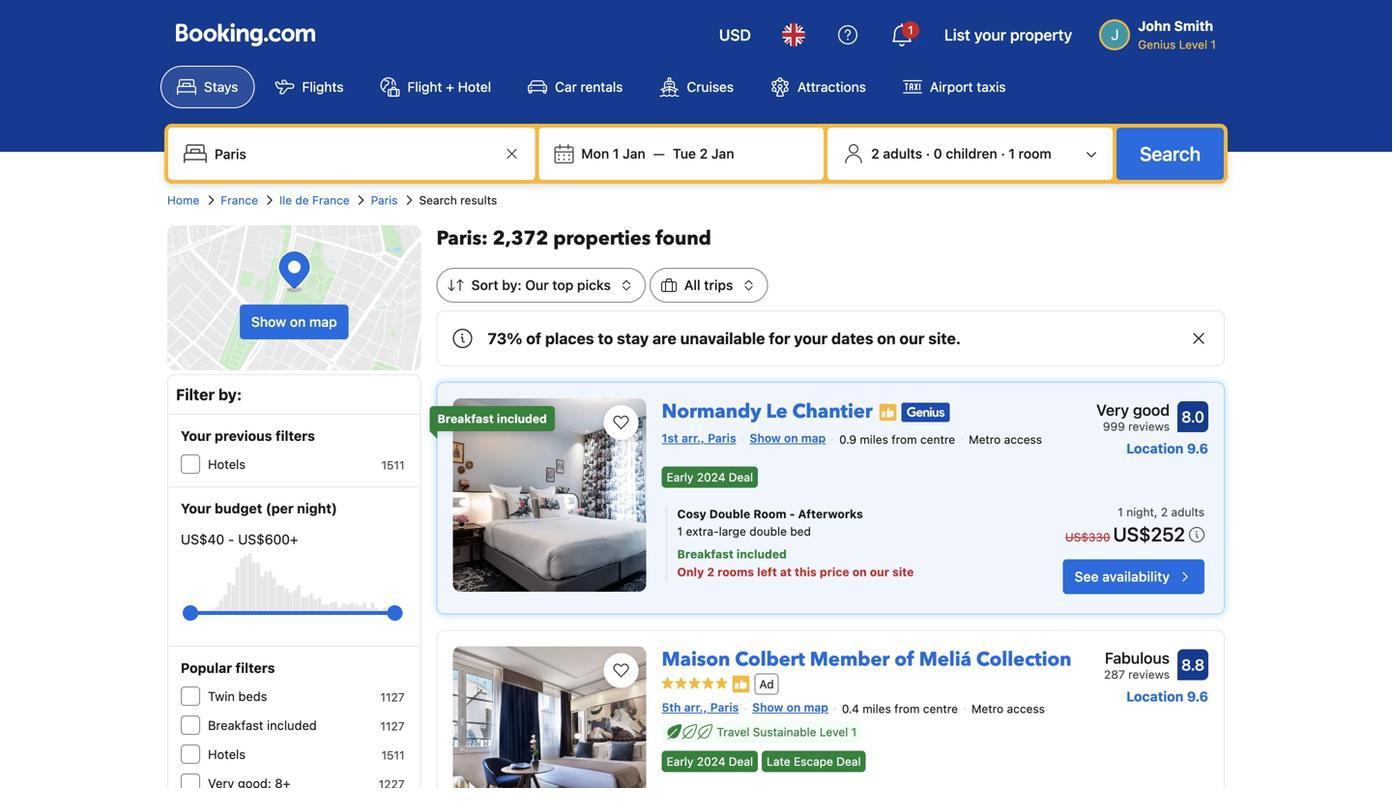 Task type: vqa. For each thing, say whether or not it's contained in the screenshot.
Search's Search
yes



Task type: describe. For each thing, give the bounding box(es) containing it.
level inside john smith genius level 1
[[1180, 38, 1208, 51]]

1 horizontal spatial breakfast included
[[438, 412, 547, 426]]

us$252
[[1114, 523, 1186, 545]]

home
[[167, 193, 200, 207]]

member
[[810, 646, 890, 673]]

all trips button
[[650, 268, 768, 303]]

deal right escape
[[837, 755, 861, 768]]

popular
[[181, 660, 232, 676]]

1 button
[[879, 12, 925, 58]]

map inside button
[[309, 314, 337, 330]]

fabulous
[[1105, 649, 1170, 667]]

properties
[[554, 225, 651, 252]]

location for normandy le chantier
[[1127, 441, 1184, 456]]

0.9
[[840, 433, 857, 446]]

see
[[1075, 568, 1099, 584]]

deal up double
[[729, 470, 753, 484]]

site.
[[929, 329, 961, 348]]

cruises
[[687, 79, 734, 95]]

mon 1 jan — tue 2 jan
[[582, 146, 735, 162]]

map for normandy
[[802, 431, 826, 445]]

deal down travel
[[729, 755, 753, 768]]

normandy le chantier image
[[453, 398, 647, 592]]

normandy le chantier link
[[662, 391, 873, 425]]

night
[[1127, 505, 1155, 519]]

included inside cosy double room - afterworks 1 extra-large double bed breakfast included only 2 rooms left at this price on our site
[[737, 547, 787, 561]]

escape
[[794, 755, 834, 768]]

search button
[[1117, 128, 1224, 180]]

0.9 miles from centre
[[840, 433, 956, 446]]

us$600+
[[238, 531, 298, 547]]

2 adults · 0 children · 1 room button
[[836, 135, 1105, 172]]

chantier
[[793, 398, 873, 425]]

0.4
[[842, 702, 860, 716]]

twin beds
[[208, 689, 267, 704]]

maison
[[662, 646, 730, 673]]

rentals
[[581, 79, 623, 95]]

travel sustainable level 1
[[717, 725, 857, 739]]

your inside 'link'
[[975, 26, 1007, 44]]

access for normandy le chantier
[[1005, 433, 1043, 446]]

0 horizontal spatial breakfast included
[[208, 718, 317, 733]]

travel
[[717, 725, 750, 739]]

8.8
[[1182, 656, 1205, 674]]

booking.com image
[[176, 23, 315, 46]]

cosy double room - afterworks link
[[678, 505, 1004, 523]]

1 2024 from the top
[[697, 470, 726, 484]]

children
[[946, 146, 998, 162]]

night)
[[297, 500, 337, 516]]

1 vertical spatial -
[[228, 531, 234, 547]]

large
[[719, 524, 746, 538]]

only
[[678, 565, 704, 579]]

—
[[654, 146, 665, 162]]

by: for filter
[[219, 385, 242, 404]]

metro for maison colbert member of meliá collection
[[972, 702, 1004, 716]]

999
[[1103, 420, 1126, 433]]

2 jan from the left
[[712, 146, 735, 162]]

1 vertical spatial filters
[[236, 660, 275, 676]]

2 france from the left
[[312, 193, 350, 207]]

on inside cosy double room - afterworks 1 extra-large double bed breakfast included only 2 rooms left at this price on our site
[[853, 565, 867, 579]]

see availability
[[1075, 568, 1170, 584]]

1 horizontal spatial filters
[[276, 428, 315, 444]]

search for search results
[[419, 193, 457, 207]]

smith
[[1175, 18, 1214, 34]]

2 hotels from the top
[[208, 747, 246, 762]]

2 early from the top
[[667, 755, 694, 768]]

sustainable
[[753, 725, 817, 739]]

john smith genius level 1
[[1139, 18, 1217, 51]]

genius
[[1139, 38, 1176, 51]]

2 right tue
[[700, 146, 708, 162]]

usd button
[[708, 12, 763, 58]]

attractions
[[798, 79, 866, 95]]

filter
[[176, 385, 215, 404]]

2 vertical spatial included
[[267, 718, 317, 733]]

arr., for normandy le chantier
[[682, 431, 705, 445]]

paris link
[[371, 191, 398, 209]]

stays
[[204, 79, 238, 95]]

top
[[553, 277, 574, 293]]

john
[[1139, 18, 1171, 34]]

from for chantier
[[892, 433, 917, 446]]

0 horizontal spatial your
[[794, 329, 828, 348]]

results
[[460, 193, 497, 207]]

collection
[[977, 646, 1072, 673]]

cosy
[[678, 507, 707, 521]]

your for your previous filters
[[181, 428, 211, 444]]

flight
[[408, 79, 442, 95]]

location 9.6 for maison colbert member of meliá collection
[[1127, 688, 1209, 704]]

tue
[[673, 146, 696, 162]]

hotel
[[458, 79, 491, 95]]

1 horizontal spatial of
[[895, 646, 915, 673]]

reviews inside the very good 999 reviews
[[1129, 420, 1170, 433]]

maison colbert member of meliá collection link
[[662, 639, 1072, 673]]

0
[[934, 146, 943, 162]]

our
[[525, 277, 549, 293]]

are
[[653, 329, 677, 348]]

colbert
[[735, 646, 805, 673]]

1 left the room
[[1009, 146, 1015, 162]]

found
[[656, 225, 712, 252]]

beds
[[238, 689, 267, 704]]

Where are you going? field
[[207, 136, 500, 171]]

1127 for breakfast included
[[380, 720, 405, 733]]

normandy le chantier
[[662, 398, 873, 425]]

car rentals
[[555, 79, 623, 95]]

1 left list
[[908, 23, 914, 37]]

airport
[[930, 79, 973, 95]]

cosy double room - afterworks 1 extra-large double bed breakfast included only 2 rooms left at this price on our site
[[678, 507, 914, 579]]

list your property
[[945, 26, 1073, 44]]

2,372
[[493, 225, 549, 252]]

paris for normandy
[[708, 431, 737, 445]]

1 right mon
[[613, 146, 619, 162]]

double
[[750, 524, 787, 538]]

search results updated. paris: 2,372 properties found. element
[[437, 225, 1225, 252]]

map for maison
[[804, 701, 829, 714]]

flight + hotel
[[408, 79, 491, 95]]

adults inside dropdown button
[[883, 146, 923, 162]]

your previous filters
[[181, 428, 315, 444]]

,
[[1155, 505, 1158, 519]]

home link
[[167, 191, 200, 209]]

show on map button
[[240, 305, 349, 339]]

property
[[1011, 26, 1073, 44]]

maison colbert member of meliá collection
[[662, 646, 1072, 673]]

room
[[754, 507, 787, 521]]

twin
[[208, 689, 235, 704]]

miles for chantier
[[860, 433, 889, 446]]

breakfast inside cosy double room - afterworks 1 extra-large double bed breakfast included only 2 rooms left at this price on our site
[[678, 547, 734, 561]]

centre for member
[[923, 702, 958, 716]]

ile
[[279, 193, 292, 207]]

flights
[[302, 79, 344, 95]]

list your property link
[[933, 12, 1084, 58]]

search for search
[[1140, 142, 1201, 165]]



Task type: locate. For each thing, give the bounding box(es) containing it.
1 horizontal spatial -
[[790, 507, 795, 521]]

0 vertical spatial by:
[[502, 277, 522, 293]]

reviews inside fabulous 287 reviews
[[1129, 668, 1170, 681]]

extra-
[[686, 524, 719, 538]]

1 vertical spatial 2024
[[697, 755, 726, 768]]

show inside show on map button
[[251, 314, 286, 330]]

your for your budget (per night)
[[181, 500, 211, 516]]

1 horizontal spatial ·
[[1001, 146, 1005, 162]]

1 vertical spatial arr.,
[[684, 701, 708, 714]]

1 down smith
[[1211, 38, 1217, 51]]

miles right 0.4
[[863, 702, 892, 716]]

1 jan from the left
[[623, 146, 646, 162]]

dates
[[832, 329, 874, 348]]

taxis
[[977, 79, 1006, 95]]

2 inside cosy double room - afterworks 1 extra-large double bed breakfast included only 2 rooms left at this price on our site
[[707, 565, 715, 579]]

us$40
[[181, 531, 225, 547]]

1 early 2024 deal from the top
[[667, 470, 753, 484]]

2 horizontal spatial included
[[737, 547, 787, 561]]

0 vertical spatial early 2024 deal
[[667, 470, 753, 484]]

1 hotels from the top
[[208, 457, 246, 471]]

arr., right 1st
[[682, 431, 705, 445]]

search inside button
[[1140, 142, 1201, 165]]

0 horizontal spatial level
[[820, 725, 848, 739]]

0 vertical spatial metro
[[969, 433, 1001, 446]]

paris down where are you going? field
[[371, 193, 398, 207]]

2 adults · 0 children · 1 room
[[872, 146, 1052, 162]]

early 2024 deal down travel
[[667, 755, 753, 768]]

paris:
[[437, 225, 488, 252]]

metro right the 0.9 miles from centre
[[969, 433, 1001, 446]]

our left site.
[[900, 329, 925, 348]]

popular filters
[[181, 660, 275, 676]]

1 horizontal spatial by:
[[502, 277, 522, 293]]

2024 down travel
[[697, 755, 726, 768]]

- inside cosy double room - afterworks 1 extra-large double bed breakfast included only 2 rooms left at this price on our site
[[790, 507, 795, 521]]

at
[[780, 565, 792, 579]]

0 vertical spatial early
[[667, 470, 694, 484]]

0 horizontal spatial our
[[870, 565, 890, 579]]

0 vertical spatial filters
[[276, 428, 315, 444]]

287
[[1105, 668, 1126, 681]]

breakfast down extra-
[[678, 547, 734, 561]]

1 vertical spatial paris
[[708, 431, 737, 445]]

2 left 0 on the top right of the page
[[872, 146, 880, 162]]

· left 0 on the top right of the page
[[926, 146, 930, 162]]

paris for maison
[[711, 701, 739, 714]]

1 vertical spatial centre
[[923, 702, 958, 716]]

included
[[497, 412, 547, 426], [737, 547, 787, 561], [267, 718, 317, 733]]

1 9.6 from the top
[[1187, 441, 1209, 456]]

stay
[[617, 329, 649, 348]]

show for maison
[[753, 701, 784, 714]]

0 vertical spatial 1127
[[380, 691, 405, 704]]

centre right 0.9
[[921, 433, 956, 446]]

see availability link
[[1063, 559, 1205, 594]]

to
[[598, 329, 613, 348]]

location 9.6 for normandy le chantier
[[1127, 441, 1209, 456]]

left
[[757, 565, 777, 579]]

1 horizontal spatial adults
[[1172, 505, 1205, 519]]

show on map for maison
[[753, 701, 829, 714]]

miles
[[860, 433, 889, 446], [863, 702, 892, 716]]

included up left
[[737, 547, 787, 561]]

0 vertical spatial map
[[309, 314, 337, 330]]

· right children
[[1001, 146, 1005, 162]]

your account menu john smith genius level 1 element
[[1100, 9, 1224, 53]]

late escape deal
[[767, 755, 861, 768]]

of right 73% at the left top
[[526, 329, 542, 348]]

0 vertical spatial of
[[526, 329, 542, 348]]

your right list
[[975, 26, 1007, 44]]

1 location 9.6 from the top
[[1127, 441, 1209, 456]]

by: left our
[[502, 277, 522, 293]]

1 vertical spatial 1127
[[380, 720, 405, 733]]

1 vertical spatial show on map
[[750, 431, 826, 445]]

breakfast included down 73% at the left top
[[438, 412, 547, 426]]

centre down meliá
[[923, 702, 958, 716]]

location 9.6 down 8.0
[[1127, 441, 1209, 456]]

arr., right 5th
[[684, 701, 708, 714]]

2024 down 1st arr., paris
[[697, 470, 726, 484]]

1 vertical spatial search
[[419, 193, 457, 207]]

from right 0.9
[[892, 433, 917, 446]]

2 9.6 from the top
[[1187, 688, 1209, 704]]

access for maison colbert member of meliá collection
[[1007, 702, 1045, 716]]

1 · from the left
[[926, 146, 930, 162]]

breakfast down "twin beds"
[[208, 718, 263, 733]]

miles for member
[[863, 702, 892, 716]]

maison colbert member of meliá collection image
[[453, 646, 647, 788]]

search
[[1140, 142, 1201, 165], [419, 193, 457, 207]]

access down collection
[[1007, 702, 1045, 716]]

0.4 miles from centre
[[842, 702, 958, 716]]

1 vertical spatial metro access
[[972, 702, 1045, 716]]

cruises link
[[644, 66, 751, 108]]

0 vertical spatial 9.6
[[1187, 441, 1209, 456]]

2 right only
[[707, 565, 715, 579]]

filter by:
[[176, 385, 242, 404]]

2 inside dropdown button
[[872, 146, 880, 162]]

0 vertical spatial miles
[[860, 433, 889, 446]]

us$330
[[1066, 530, 1111, 544]]

our inside cosy double room - afterworks 1 extra-large double bed breakfast included only 2 rooms left at this price on our site
[[870, 565, 890, 579]]

centre for chantier
[[921, 433, 956, 446]]

group
[[191, 598, 395, 629]]

2 location from the top
[[1127, 688, 1184, 704]]

map
[[309, 314, 337, 330], [802, 431, 826, 445], [804, 701, 829, 714]]

show on map
[[251, 314, 337, 330], [750, 431, 826, 445], [753, 701, 829, 714]]

0 horizontal spatial breakfast
[[208, 718, 263, 733]]

meliá
[[919, 646, 972, 673]]

by: right filter
[[219, 385, 242, 404]]

us$40 - us$600+
[[181, 531, 298, 547]]

level
[[1180, 38, 1208, 51], [820, 725, 848, 739]]

1 vertical spatial 1511
[[381, 749, 405, 762]]

0 horizontal spatial search
[[419, 193, 457, 207]]

1 early from the top
[[667, 470, 694, 484]]

reviews down good
[[1129, 420, 1170, 433]]

1511
[[381, 458, 405, 472], [381, 749, 405, 762]]

flights link
[[259, 66, 360, 108]]

by:
[[502, 277, 522, 293], [219, 385, 242, 404]]

1 inside cosy double room - afterworks 1 extra-large double bed breakfast included only 2 rooms left at this price on our site
[[678, 524, 683, 538]]

1 horizontal spatial france
[[312, 193, 350, 207]]

0 vertical spatial reviews
[[1129, 420, 1170, 433]]

0 vertical spatial arr.,
[[682, 431, 705, 445]]

filters right 'previous' in the left of the page
[[276, 428, 315, 444]]

your right for
[[794, 329, 828, 348]]

1 vertical spatial our
[[870, 565, 890, 579]]

france link
[[221, 191, 258, 209]]

1 horizontal spatial breakfast
[[438, 412, 494, 426]]

arr., for maison colbert member of meliá collection
[[684, 701, 708, 714]]

2 horizontal spatial breakfast
[[678, 547, 734, 561]]

0 horizontal spatial ·
[[926, 146, 930, 162]]

0 vertical spatial show on map
[[251, 314, 337, 330]]

2 right ,
[[1161, 505, 1168, 519]]

this
[[795, 565, 817, 579]]

1 horizontal spatial our
[[900, 329, 925, 348]]

airport taxis link
[[887, 66, 1023, 108]]

0 horizontal spatial by:
[[219, 385, 242, 404]]

site
[[893, 565, 914, 579]]

1 reviews from the top
[[1129, 420, 1170, 433]]

for
[[769, 329, 791, 348]]

centre
[[921, 433, 956, 446], [923, 702, 958, 716]]

0 horizontal spatial france
[[221, 193, 258, 207]]

1 vertical spatial 9.6
[[1187, 688, 1209, 704]]

9.6 for maison colbert member of meliá collection
[[1187, 688, 1209, 704]]

your down filter
[[181, 428, 211, 444]]

normandy
[[662, 398, 762, 425]]

from right 0.4
[[895, 702, 920, 716]]

france
[[221, 193, 258, 207], [312, 193, 350, 207]]

metro down collection
[[972, 702, 1004, 716]]

0 vertical spatial your
[[975, 26, 1007, 44]]

+
[[446, 79, 454, 95]]

2 1511 from the top
[[381, 749, 405, 762]]

0 horizontal spatial adults
[[883, 146, 923, 162]]

stays link
[[161, 66, 255, 108]]

0 vertical spatial our
[[900, 329, 925, 348]]

2 2024 from the top
[[697, 755, 726, 768]]

location 9.6 down 8.8
[[1127, 688, 1209, 704]]

0 vertical spatial location 9.6
[[1127, 441, 1209, 456]]

0 vertical spatial 2024
[[697, 470, 726, 484]]

by: for sort
[[502, 277, 522, 293]]

2 vertical spatial paris
[[711, 701, 739, 714]]

2 your from the top
[[181, 500, 211, 516]]

unavailable
[[681, 329, 766, 348]]

- right us$40 in the bottom of the page
[[228, 531, 234, 547]]

very good element
[[1097, 398, 1170, 422]]

breakfast included
[[438, 412, 547, 426], [208, 718, 317, 733]]

hotels down 'previous' in the left of the page
[[208, 457, 246, 471]]

our left site
[[870, 565, 890, 579]]

places
[[545, 329, 594, 348]]

0 vertical spatial show
[[251, 314, 286, 330]]

0 vertical spatial location
[[1127, 441, 1184, 456]]

budget
[[215, 500, 262, 516]]

0 vertical spatial metro access
[[969, 433, 1043, 446]]

car rentals link
[[512, 66, 640, 108]]

mon 1 jan button
[[574, 136, 654, 171]]

2 early 2024 deal from the top
[[667, 755, 753, 768]]

early 2024 deal down 1st arr., paris
[[667, 470, 753, 484]]

jan left —
[[623, 146, 646, 162]]

73%
[[488, 329, 523, 348]]

1 vertical spatial map
[[802, 431, 826, 445]]

1st
[[662, 431, 679, 445]]

le
[[766, 398, 788, 425]]

-
[[790, 507, 795, 521], [228, 531, 234, 547]]

late
[[767, 755, 791, 768]]

show for normandy
[[750, 431, 781, 445]]

filters up the beds
[[236, 660, 275, 676]]

0 vertical spatial included
[[497, 412, 547, 426]]

2 vertical spatial show
[[753, 701, 784, 714]]

1 location from the top
[[1127, 441, 1184, 456]]

show on map inside button
[[251, 314, 337, 330]]

0 horizontal spatial -
[[228, 531, 234, 547]]

your up us$40 in the bottom of the page
[[181, 500, 211, 516]]

(per
[[266, 500, 294, 516]]

1 vertical spatial adults
[[1172, 505, 1205, 519]]

1 1511 from the top
[[381, 458, 405, 472]]

early up cosy
[[667, 470, 694, 484]]

sort
[[472, 277, 499, 293]]

access left 999 on the right of page
[[1005, 433, 1043, 446]]

1 vertical spatial miles
[[863, 702, 892, 716]]

our
[[900, 329, 925, 348], [870, 565, 890, 579]]

9.6 for normandy le chantier
[[1187, 441, 1209, 456]]

9.6 down scored 8.8 element
[[1187, 688, 1209, 704]]

level down 0.4
[[820, 725, 848, 739]]

1 horizontal spatial jan
[[712, 146, 735, 162]]

1 horizontal spatial included
[[497, 412, 547, 426]]

airport taxis
[[930, 79, 1006, 95]]

- up bed
[[790, 507, 795, 521]]

paris down normandy
[[708, 431, 737, 445]]

location for maison colbert member of meliá collection
[[1127, 688, 1184, 704]]

2 reviews from the top
[[1129, 668, 1170, 681]]

metro access for normandy le chantier
[[969, 433, 1043, 446]]

metro access for maison colbert member of meliá collection
[[972, 702, 1045, 716]]

1 vertical spatial of
[[895, 646, 915, 673]]

double
[[710, 507, 751, 521]]

included down 73% at the left top
[[497, 412, 547, 426]]

0 vertical spatial 1511
[[381, 458, 405, 472]]

1 vertical spatial access
[[1007, 702, 1045, 716]]

1 vertical spatial location 9.6
[[1127, 688, 1209, 704]]

1 vertical spatial included
[[737, 547, 787, 561]]

reviews
[[1129, 420, 1170, 433], [1129, 668, 1170, 681]]

1 horizontal spatial your
[[975, 26, 1007, 44]]

of left meliá
[[895, 646, 915, 673]]

0 vertical spatial your
[[181, 428, 211, 444]]

1 france from the left
[[221, 193, 258, 207]]

1 vertical spatial reviews
[[1129, 668, 1170, 681]]

0 horizontal spatial filters
[[236, 660, 275, 676]]

8.0
[[1182, 408, 1205, 426]]

1 1127 from the top
[[380, 691, 405, 704]]

1 vertical spatial early 2024 deal
[[667, 755, 753, 768]]

1 vertical spatial from
[[895, 702, 920, 716]]

from for member
[[895, 702, 920, 716]]

0 vertical spatial level
[[1180, 38, 1208, 51]]

included down the beds
[[267, 718, 317, 733]]

very
[[1097, 401, 1130, 419]]

genius discounts available at this property. image
[[902, 403, 950, 422], [902, 403, 950, 422]]

paris: 2,372 properties found
[[437, 225, 712, 252]]

1 down 0.4
[[852, 725, 857, 739]]

on inside button
[[290, 314, 306, 330]]

location down fabulous 287 reviews
[[1127, 688, 1184, 704]]

1 inside john smith genius level 1
[[1211, 38, 1217, 51]]

jan right tue
[[712, 146, 735, 162]]

show on map for normandy
[[750, 431, 826, 445]]

miles right 0.9
[[860, 433, 889, 446]]

search results
[[419, 193, 497, 207]]

0 vertical spatial centre
[[921, 433, 956, 446]]

1 horizontal spatial search
[[1140, 142, 1201, 165]]

level down smith
[[1180, 38, 1208, 51]]

breakfast included down the beds
[[208, 718, 317, 733]]

sort by: our top picks
[[472, 277, 611, 293]]

availability
[[1103, 568, 1170, 584]]

1 vertical spatial early
[[667, 755, 694, 768]]

paris up travel
[[711, 701, 739, 714]]

0 vertical spatial -
[[790, 507, 795, 521]]

0 vertical spatial search
[[1140, 142, 1201, 165]]

fabulous element
[[1105, 646, 1170, 670]]

fabulous 287 reviews
[[1105, 649, 1170, 681]]

0 vertical spatial access
[[1005, 433, 1043, 446]]

2 1127 from the top
[[380, 720, 405, 733]]

0 horizontal spatial jan
[[623, 146, 646, 162]]

adults left 0 on the top right of the page
[[883, 146, 923, 162]]

5th
[[662, 701, 681, 714]]

0 horizontal spatial included
[[267, 718, 317, 733]]

1 vertical spatial level
[[820, 725, 848, 739]]

1 vertical spatial by:
[[219, 385, 242, 404]]

metro for normandy le chantier
[[969, 433, 1001, 446]]

adults right ,
[[1172, 505, 1205, 519]]

1 vertical spatial breakfast
[[678, 547, 734, 561]]

9.6 down scored 8.0 element
[[1187, 441, 1209, 456]]

1 your from the top
[[181, 428, 211, 444]]

1 vertical spatial location
[[1127, 688, 1184, 704]]

france right "de"
[[312, 193, 350, 207]]

1 horizontal spatial level
[[1180, 38, 1208, 51]]

0 vertical spatial paris
[[371, 193, 398, 207]]

scored 8.8 element
[[1178, 649, 1209, 680]]

scored 8.0 element
[[1178, 401, 1209, 432]]

0 vertical spatial adults
[[883, 146, 923, 162]]

trips
[[704, 277, 733, 293]]

reviews down fabulous
[[1129, 668, 1170, 681]]

2 vertical spatial breakfast
[[208, 718, 263, 733]]

your budget (per night)
[[181, 500, 337, 516]]

1st arr., paris
[[662, 431, 737, 445]]

1 vertical spatial your
[[794, 329, 828, 348]]

0 horizontal spatial of
[[526, 329, 542, 348]]

2 vertical spatial map
[[804, 701, 829, 714]]

location down the very good 999 reviews
[[1127, 441, 1184, 456]]

2 location 9.6 from the top
[[1127, 688, 1209, 704]]

this property is part of our preferred partner programme. it is committed to providing commendable service and good value. it will pay us a higher commission if you make a booking. image
[[879, 403, 898, 422], [879, 403, 898, 422], [732, 675, 751, 694], [732, 675, 751, 694]]

deal
[[729, 470, 753, 484], [729, 755, 753, 768], [837, 755, 861, 768]]

hotels down twin
[[208, 747, 246, 762]]

tue 2 jan button
[[665, 136, 742, 171]]

arr.,
[[682, 431, 705, 445], [684, 701, 708, 714]]

1 left night
[[1118, 505, 1124, 519]]

ile de france
[[279, 193, 350, 207]]

paris
[[371, 193, 398, 207], [708, 431, 737, 445], [711, 701, 739, 714]]

bed
[[790, 524, 811, 538]]

1127 for twin beds
[[380, 691, 405, 704]]

0 vertical spatial breakfast included
[[438, 412, 547, 426]]

car
[[555, 79, 577, 95]]

ile de france link
[[279, 191, 350, 209]]

early down 5th
[[667, 755, 694, 768]]

1 vertical spatial your
[[181, 500, 211, 516]]

0 vertical spatial breakfast
[[438, 412, 494, 426]]

2 vertical spatial show on map
[[753, 701, 829, 714]]

1 down cosy
[[678, 524, 683, 538]]

france left ile
[[221, 193, 258, 207]]

picks
[[577, 277, 611, 293]]

2 · from the left
[[1001, 146, 1005, 162]]

early 2024 deal
[[667, 470, 753, 484], [667, 755, 753, 768]]

1 vertical spatial metro
[[972, 702, 1004, 716]]

breakfast down 73% at the left top
[[438, 412, 494, 426]]



